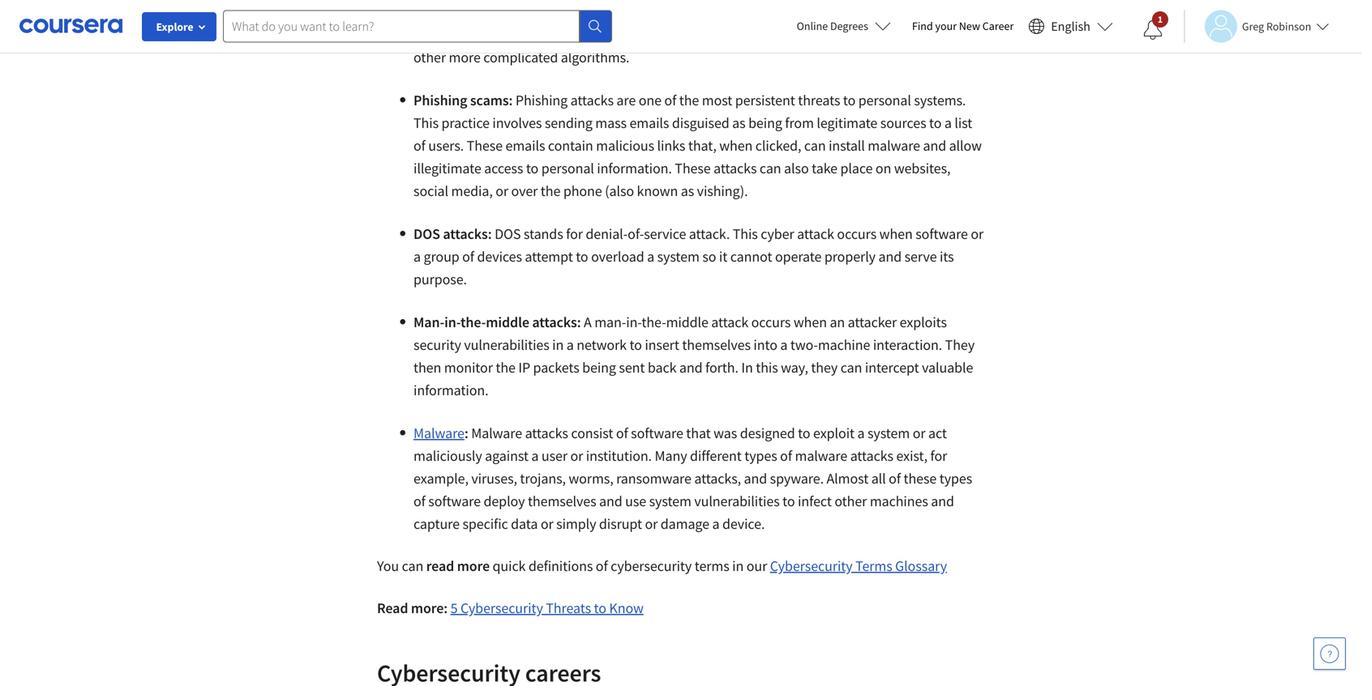 Task type: locate. For each thing, give the bounding box(es) containing it.
malware down the exploit
[[795, 447, 848, 465]]

0 horizontal spatial emails
[[506, 137, 545, 155]]

0 horizontal spatial malware
[[414, 425, 465, 443]]

themselves up forth.
[[682, 336, 751, 354]]

themselves inside the a man-in-the-middle attack occurs when an attacker exploits security vulnerabilities in a network to insert themselves into a two-machine interaction. they then monitor the ip packets being sent back and forth. in this way, they can intercept valuable information.
[[682, 336, 751, 354]]

software down example,
[[428, 493, 481, 511]]

these up the 'access'
[[467, 137, 503, 155]]

in- up security
[[445, 313, 461, 332]]

attacks:
[[443, 225, 492, 243], [532, 313, 581, 332]]

1 vertical spatial software
[[631, 425, 683, 443]]

malware link
[[414, 425, 465, 443]]

of up institution.
[[616, 425, 628, 443]]

types right these
[[940, 470, 972, 488]]

the up "disguised"
[[679, 91, 699, 109]]

information. down "monitor"
[[414, 382, 489, 400]]

cybersecurity terms glossary link
[[770, 558, 947, 576]]

in- inside the a man-in-the-middle attack occurs when an attacker exploits security vulnerabilities in a network to insert themselves into a two-machine interaction. they then monitor the ip packets being sent back and forth. in this way, they can intercept valuable information.
[[626, 313, 642, 332]]

0 horizontal spatial occurs
[[751, 313, 791, 332]]

emails
[[630, 114, 669, 132], [506, 137, 545, 155]]

0 vertical spatial when
[[719, 137, 753, 155]]

1 vertical spatial in
[[732, 558, 744, 576]]

0 horizontal spatial for
[[566, 225, 583, 243]]

a man-in-the-middle attack occurs when an attacker exploits security vulnerabilities in a network to insert themselves into a two-machine interaction. they then monitor the ip packets being sent back and forth. in this way, they can intercept valuable information.
[[414, 313, 975, 400]]

packets
[[533, 359, 580, 377]]

different
[[690, 447, 742, 465]]

when up two-
[[794, 313, 827, 332]]

system up exist,
[[868, 425, 910, 443]]

0 horizontal spatial vulnerabilities
[[464, 336, 550, 354]]

1 vertical spatial for
[[931, 447, 947, 465]]

malware
[[414, 425, 465, 443], [471, 425, 522, 443]]

phishing inside phishing attacks are one of the most persistent threats to personal systems. this practice involves sending mass emails disguised as being from legitimate sources to a list of users. these emails contain malicious links that, when clicked, can install malware and allow illegitimate access to personal information. these attacks can also take place on websites, social media, or over the phone (also known as vishing).
[[516, 91, 568, 109]]

list
[[955, 114, 973, 132]]

being inside the a man-in-the-middle attack occurs when an attacker exploits security vulnerabilities in a network to insert themselves into a two-machine interaction. they then monitor the ip packets being sent back and forth. in this way, they can intercept valuable information.
[[582, 359, 616, 377]]

0 vertical spatial this
[[414, 114, 439, 132]]

take
[[812, 159, 838, 178]]

the left ip
[[496, 359, 516, 377]]

2 the- from the left
[[642, 313, 666, 332]]

0 vertical spatial vulnerabilities
[[464, 336, 550, 354]]

cybersecurity right the our
[[770, 558, 853, 576]]

to up sent
[[630, 336, 642, 354]]

1 horizontal spatial malware
[[471, 425, 522, 443]]

types down designed
[[745, 447, 777, 465]]

this up users.
[[414, 114, 439, 132]]

2 horizontal spatial the
[[679, 91, 699, 109]]

greg robinson button
[[1184, 10, 1329, 43]]

of right group
[[462, 248, 474, 266]]

occurs up properly
[[837, 225, 877, 243]]

a right the exploit
[[858, 425, 865, 443]]

act
[[929, 425, 947, 443]]

back
[[648, 359, 677, 377]]

1 horizontal spatial attack
[[797, 225, 834, 243]]

0 horizontal spatial cybersecurity
[[461, 600, 543, 618]]

1 vertical spatial this
[[733, 225, 758, 243]]

in up packets
[[552, 336, 564, 354]]

when inside the a man-in-the-middle attack occurs when an attacker exploits security vulnerabilities in a network to insert themselves into a two-machine interaction. they then monitor the ip packets being sent back and forth. in this way, they can intercept valuable information.
[[794, 313, 827, 332]]

0 vertical spatial types
[[745, 447, 777, 465]]

vulnerabilities up device.
[[694, 493, 780, 511]]

malware :
[[414, 425, 471, 443]]

know
[[609, 600, 644, 618]]

machines
[[870, 493, 928, 511]]

0 vertical spatial in
[[552, 336, 564, 354]]

a left 'user' on the left bottom
[[531, 447, 539, 465]]

and up disrupt
[[599, 493, 623, 511]]

in
[[552, 336, 564, 354], [732, 558, 744, 576]]

0 horizontal spatial themselves
[[528, 493, 596, 511]]

in
[[741, 359, 753, 377]]

group
[[424, 248, 460, 266]]

0 horizontal spatial the
[[496, 359, 516, 377]]

of up spyware.
[[780, 447, 792, 465]]

software up many
[[631, 425, 683, 443]]

specific
[[463, 515, 508, 534]]

1 vertical spatial emails
[[506, 137, 545, 155]]

find your new career link
[[904, 16, 1022, 36]]

:
[[465, 425, 468, 443]]

to left know
[[594, 600, 607, 618]]

1 button
[[1130, 11, 1176, 49]]

the- up insert
[[642, 313, 666, 332]]

to left the exploit
[[798, 425, 811, 443]]

dos up group
[[414, 225, 440, 243]]

when up serve
[[880, 225, 913, 243]]

of up capture
[[414, 493, 426, 511]]

system inside the dos stands for denial-of-service attack. this cyber attack occurs when software or a group of devices attempt to overload a system so it cannot operate properly and serve its purpose.
[[657, 248, 700, 266]]

1 horizontal spatial dos
[[495, 225, 521, 243]]

1 vertical spatial these
[[675, 159, 711, 178]]

1 vertical spatial vulnerabilities
[[694, 493, 780, 511]]

being down persistent
[[749, 114, 782, 132]]

attack up operate
[[797, 225, 834, 243]]

and right "back"
[[679, 359, 703, 377]]

glossary
[[895, 558, 947, 576]]

0 vertical spatial these
[[467, 137, 503, 155]]

1 horizontal spatial when
[[794, 313, 827, 332]]

as down most
[[732, 114, 746, 132]]

1 horizontal spatial this
[[733, 225, 758, 243]]

read
[[426, 558, 454, 576]]

to down systems.
[[929, 114, 942, 132]]

occurs
[[837, 225, 877, 243], [751, 313, 791, 332]]

a down service
[[647, 248, 655, 266]]

personal down the contain
[[541, 159, 594, 178]]

1 horizontal spatial information.
[[597, 159, 672, 178]]

attack inside the dos stands for denial-of-service attack. this cyber attack occurs when software or a group of devices attempt to overload a system so it cannot operate properly and serve its purpose.
[[797, 225, 834, 243]]

viruses,
[[471, 470, 517, 488]]

2 malware from the left
[[471, 425, 522, 443]]

when
[[719, 137, 753, 155], [880, 225, 913, 243], [794, 313, 827, 332]]

in left the our
[[732, 558, 744, 576]]

to right attempt
[[576, 248, 588, 266]]

users.
[[428, 137, 464, 155]]

malware up against
[[471, 425, 522, 443]]

attack.
[[689, 225, 730, 243]]

of
[[665, 91, 677, 109], [414, 137, 426, 155], [462, 248, 474, 266], [616, 425, 628, 443], [780, 447, 792, 465], [889, 470, 901, 488], [414, 493, 426, 511], [596, 558, 608, 576]]

1 vertical spatial occurs
[[751, 313, 791, 332]]

1 malware from the left
[[414, 425, 465, 443]]

1 horizontal spatial cybersecurity
[[770, 558, 853, 576]]

for down act
[[931, 447, 947, 465]]

2 vertical spatial system
[[649, 493, 692, 511]]

vulnerabilities
[[464, 336, 550, 354], [694, 493, 780, 511]]

occurs up into
[[751, 313, 791, 332]]

2 middle from the left
[[666, 313, 709, 332]]

cybersecurity
[[611, 558, 692, 576]]

1 vertical spatial attacks:
[[532, 313, 581, 332]]

0 vertical spatial cybersecurity
[[770, 558, 853, 576]]

dos
[[414, 225, 440, 243], [495, 225, 521, 243]]

to
[[843, 91, 856, 109], [929, 114, 942, 132], [526, 159, 539, 178], [576, 248, 588, 266], [630, 336, 642, 354], [798, 425, 811, 443], [783, 493, 795, 511], [594, 600, 607, 618]]

software
[[916, 225, 968, 243], [631, 425, 683, 443], [428, 493, 481, 511]]

and down these
[[931, 493, 954, 511]]

1 horizontal spatial vulnerabilities
[[694, 493, 780, 511]]

system down service
[[657, 248, 700, 266]]

1 vertical spatial cybersecurity
[[461, 600, 543, 618]]

1 vertical spatial personal
[[541, 159, 594, 178]]

1 horizontal spatial emails
[[630, 114, 669, 132]]

user
[[542, 447, 568, 465]]

1 vertical spatial themselves
[[528, 493, 596, 511]]

0 horizontal spatial these
[[467, 137, 503, 155]]

cybersecurity
[[770, 558, 853, 576], [461, 600, 543, 618]]

can down machine
[[841, 359, 862, 377]]

occurs inside the dos stands for denial-of-service attack. this cyber attack occurs when software or a group of devices attempt to overload a system so it cannot operate properly and serve its purpose.
[[837, 225, 877, 243]]

2 vertical spatial the
[[496, 359, 516, 377]]

way,
[[781, 359, 808, 377]]

2 horizontal spatial when
[[880, 225, 913, 243]]

they
[[811, 359, 838, 377]]

for inside malware attacks consist of software that was designed to exploit a system or act maliciously against a user or institution. many different types of malware attacks exist, for example, viruses, trojans, worms, ransomware attacks, and spyware. almost all of these types of software deploy themselves and use system vulnerabilities to infect other machines and capture specific data or simply disrupt or damage a device.
[[931, 447, 947, 465]]

sources
[[880, 114, 927, 132]]

1 horizontal spatial themselves
[[682, 336, 751, 354]]

1 vertical spatial the
[[541, 182, 561, 200]]

or inside phishing attacks are one of the most persistent threats to personal systems. this practice involves sending mass emails disguised as being from legitimate sources to a list of users. these emails contain malicious links that, when clicked, can install malware and allow illegitimate access to personal information. these attacks can also take place on websites, social media, or over the phone (also known as vishing).
[[496, 182, 508, 200]]

1 horizontal spatial in-
[[626, 313, 642, 332]]

1 vertical spatial malware
[[795, 447, 848, 465]]

1 vertical spatial attack
[[711, 313, 749, 332]]

malware up maliciously
[[414, 425, 465, 443]]

dos stands for denial-of-service attack. this cyber attack occurs when software or a group of devices attempt to overload a system so it cannot operate properly and serve its purpose.
[[414, 225, 984, 289]]

1 horizontal spatial attacks:
[[532, 313, 581, 332]]

2 horizontal spatial software
[[916, 225, 968, 243]]

online
[[797, 19, 828, 33]]

1 horizontal spatial these
[[675, 159, 711, 178]]

attacks: up group
[[443, 225, 492, 243]]

deploy
[[484, 493, 525, 511]]

personal up sources
[[859, 91, 911, 109]]

a right into
[[780, 336, 788, 354]]

can
[[804, 137, 826, 155], [760, 159, 781, 178], [841, 359, 862, 377], [402, 558, 423, 576]]

emails down involves
[[506, 137, 545, 155]]

being down network
[[582, 359, 616, 377]]

0 horizontal spatial attack
[[711, 313, 749, 332]]

of inside the dos stands for denial-of-service attack. this cyber attack occurs when software or a group of devices attempt to overload a system so it cannot operate properly and serve its purpose.
[[462, 248, 474, 266]]

as
[[732, 114, 746, 132], [681, 182, 694, 200]]

to up the over on the left
[[526, 159, 539, 178]]

as right known
[[681, 182, 694, 200]]

0 horizontal spatial as
[[681, 182, 694, 200]]

0 horizontal spatial in-
[[445, 313, 461, 332]]

websites,
[[894, 159, 951, 178]]

can up take
[[804, 137, 826, 155]]

vulnerabilities down man-in-the-middle attacks:
[[464, 336, 550, 354]]

0 vertical spatial personal
[[859, 91, 911, 109]]

themselves up simply
[[528, 493, 596, 511]]

cybersecurity down 'quick'
[[461, 600, 543, 618]]

our
[[747, 558, 767, 576]]

system up damage
[[649, 493, 692, 511]]

malware inside malware attacks consist of software that was designed to exploit a system or act maliciously against a user or institution. many different types of malware attacks exist, for example, viruses, trojans, worms, ransomware attacks, and spyware. almost all of these types of software deploy themselves and use system vulnerabilities to infect other machines and capture specific data or simply disrupt or damage a device.
[[471, 425, 522, 443]]

the- up security
[[461, 313, 486, 332]]

in- up network
[[626, 313, 642, 332]]

vulnerabilities inside malware attacks consist of software that was designed to exploit a system or act maliciously against a user or institution. many different types of malware attacks exist, for example, viruses, trojans, worms, ransomware attacks, and spyware. almost all of these types of software deploy themselves and use system vulnerabilities to infect other machines and capture specific data or simply disrupt or damage a device.
[[694, 493, 780, 511]]

1 vertical spatial information.
[[414, 382, 489, 400]]

0 vertical spatial being
[[749, 114, 782, 132]]

a left list
[[945, 114, 952, 132]]

personal
[[859, 91, 911, 109], [541, 159, 594, 178]]

0 horizontal spatial malware
[[795, 447, 848, 465]]

attacks up mass
[[571, 91, 614, 109]]

can right you
[[402, 558, 423, 576]]

0 vertical spatial malware
[[868, 137, 920, 155]]

intercept
[[865, 359, 919, 377]]

contain
[[548, 137, 593, 155]]

0 vertical spatial the
[[679, 91, 699, 109]]

middle up ip
[[486, 313, 529, 332]]

mass
[[595, 114, 627, 132]]

1 vertical spatial being
[[582, 359, 616, 377]]

0 horizontal spatial middle
[[486, 313, 529, 332]]

degrees
[[830, 19, 868, 33]]

0 horizontal spatial software
[[428, 493, 481, 511]]

are
[[617, 91, 636, 109]]

the right the over on the left
[[541, 182, 561, 200]]

1 vertical spatial types
[[940, 470, 972, 488]]

explore button
[[142, 12, 217, 41]]

and left serve
[[879, 248, 902, 266]]

cyber
[[761, 225, 794, 243]]

0 vertical spatial information.
[[597, 159, 672, 178]]

1 phishing from the left
[[414, 91, 467, 109]]

trojans,
[[520, 470, 566, 488]]

a
[[945, 114, 952, 132], [414, 248, 421, 266], [647, 248, 655, 266], [567, 336, 574, 354], [780, 336, 788, 354], [858, 425, 865, 443], [531, 447, 539, 465], [712, 515, 720, 534]]

exploits
[[900, 313, 947, 332]]

when inside phishing attacks are one of the most persistent threats to personal systems. this practice involves sending mass emails disguised as being from legitimate sources to a list of users. these emails contain malicious links that, when clicked, can install malware and allow illegitimate access to personal information. these attacks can also take place on websites, social media, or over the phone (also known as vishing).
[[719, 137, 753, 155]]

these
[[904, 470, 937, 488]]

sent
[[619, 359, 645, 377]]

phishing up involves
[[516, 91, 568, 109]]

0 horizontal spatial this
[[414, 114, 439, 132]]

persistent
[[735, 91, 795, 109]]

that
[[686, 425, 711, 443]]

serve
[[905, 248, 937, 266]]

man-in-the-middle attacks:
[[414, 313, 584, 332]]

None search field
[[223, 10, 612, 43]]

threats
[[546, 600, 591, 618]]

1 horizontal spatial malware
[[868, 137, 920, 155]]

1 horizontal spatial phishing
[[516, 91, 568, 109]]

1 dos from the left
[[414, 225, 440, 243]]

the- inside the a man-in-the-middle attack occurs when an attacker exploits security vulnerabilities in a network to insert themselves into a two-machine interaction. they then monitor the ip packets being sent back and forth. in this way, they can intercept valuable information.
[[642, 313, 666, 332]]

0 vertical spatial occurs
[[837, 225, 877, 243]]

malware inside phishing attacks are one of the most persistent threats to personal systems. this practice involves sending mass emails disguised as being from legitimate sources to a list of users. these emails contain malicious links that, when clicked, can install malware and allow illegitimate access to personal information. these attacks can also take place on websites, social media, or over the phone (also known as vishing).
[[868, 137, 920, 155]]

or
[[496, 182, 508, 200], [971, 225, 984, 243], [913, 425, 926, 443], [570, 447, 583, 465], [541, 515, 554, 534], [645, 515, 658, 534]]

use
[[625, 493, 646, 511]]

1 horizontal spatial being
[[749, 114, 782, 132]]

1 horizontal spatial middle
[[666, 313, 709, 332]]

1 vertical spatial when
[[880, 225, 913, 243]]

1 horizontal spatial the-
[[642, 313, 666, 332]]

0 horizontal spatial when
[[719, 137, 753, 155]]

for right "stands" at top
[[566, 225, 583, 243]]

data
[[511, 515, 538, 534]]

greg
[[1242, 19, 1264, 34]]

into
[[754, 336, 778, 354]]

0 vertical spatial system
[[657, 248, 700, 266]]

to up legitimate
[[843, 91, 856, 109]]

middle up insert
[[666, 313, 709, 332]]

to inside the a man-in-the-middle attack occurs when an attacker exploits security vulnerabilities in a network to insert themselves into a two-machine interaction. they then monitor the ip packets being sent back and forth. in this way, they can intercept valuable information.
[[630, 336, 642, 354]]

emails down one
[[630, 114, 669, 132]]

exist,
[[896, 447, 928, 465]]

0 horizontal spatial the-
[[461, 313, 486, 332]]

dos up devices
[[495, 225, 521, 243]]

1 horizontal spatial occurs
[[837, 225, 877, 243]]

0 vertical spatial as
[[732, 114, 746, 132]]

0 horizontal spatial in
[[552, 336, 564, 354]]

2 dos from the left
[[495, 225, 521, 243]]

1 in- from the left
[[445, 313, 461, 332]]

vulnerabilities inside the a man-in-the-middle attack occurs when an attacker exploits security vulnerabilities in a network to insert themselves into a two-machine interaction. they then monitor the ip packets being sent back and forth. in this way, they can intercept valuable information.
[[464, 336, 550, 354]]

this up cannot
[[733, 225, 758, 243]]

of right one
[[665, 91, 677, 109]]

attack
[[797, 225, 834, 243], [711, 313, 749, 332]]

1 horizontal spatial as
[[732, 114, 746, 132]]

information. inside the a man-in-the-middle attack occurs when an attacker exploits security vulnerabilities in a network to insert themselves into a two-machine interaction. they then monitor the ip packets being sent back and forth. in this way, they can intercept valuable information.
[[414, 382, 489, 400]]

1 horizontal spatial types
[[940, 470, 972, 488]]

can down "clicked," at the top right of the page
[[760, 159, 781, 178]]

0 horizontal spatial phishing
[[414, 91, 467, 109]]

1 horizontal spatial personal
[[859, 91, 911, 109]]

they
[[945, 336, 975, 354]]

when right that, at the right top
[[719, 137, 753, 155]]

1 horizontal spatial software
[[631, 425, 683, 443]]

0 horizontal spatial being
[[582, 359, 616, 377]]

2 phishing from the left
[[516, 91, 568, 109]]

information. down the malicious
[[597, 159, 672, 178]]

0 horizontal spatial dos
[[414, 225, 440, 243]]

of right all
[[889, 470, 901, 488]]

1 horizontal spatial for
[[931, 447, 947, 465]]

of-
[[628, 225, 644, 243]]

1 the- from the left
[[461, 313, 486, 332]]

coursera image
[[19, 13, 122, 39]]

legitimate
[[817, 114, 878, 132]]

0 vertical spatial software
[[916, 225, 968, 243]]

0 vertical spatial emails
[[630, 114, 669, 132]]

malware down sources
[[868, 137, 920, 155]]

attacks: left a
[[532, 313, 581, 332]]

malware for attacks
[[471, 425, 522, 443]]

0 horizontal spatial types
[[745, 447, 777, 465]]

and up websites,
[[923, 137, 946, 155]]

you can read more quick definitions of cybersecurity terms in our cybersecurity terms glossary
[[377, 558, 947, 576]]

monitor
[[444, 359, 493, 377]]

0 horizontal spatial information.
[[414, 382, 489, 400]]

phishing up practice
[[414, 91, 467, 109]]

phishing
[[414, 91, 467, 109], [516, 91, 568, 109]]

the-
[[461, 313, 486, 332], [642, 313, 666, 332]]

and inside the a man-in-the-middle attack occurs when an attacker exploits security vulnerabilities in a network to insert themselves into a two-machine interaction. they then monitor the ip packets being sent back and forth. in this way, they can intercept valuable information.
[[679, 359, 703, 377]]

malware attacks consist of software that was designed to exploit a system or act maliciously against a user or institution. many different types of malware attacks exist, for example, viruses, trojans, worms, ransomware attacks, and spyware. almost all of these types of software deploy themselves and use system vulnerabilities to infect other machines and capture specific data or simply disrupt or damage a device.
[[414, 425, 972, 534]]

dos inside the dos stands for denial-of-service attack. this cyber attack occurs when software or a group of devices attempt to overload a system so it cannot operate properly and serve its purpose.
[[495, 225, 521, 243]]

0 vertical spatial attack
[[797, 225, 834, 243]]

software up its
[[916, 225, 968, 243]]

0 vertical spatial themselves
[[682, 336, 751, 354]]

devices
[[477, 248, 522, 266]]

0 vertical spatial for
[[566, 225, 583, 243]]

2 vertical spatial when
[[794, 313, 827, 332]]

so
[[703, 248, 716, 266]]

system
[[657, 248, 700, 266], [868, 425, 910, 443], [649, 493, 692, 511]]

these down that, at the right top
[[675, 159, 711, 178]]

a inside phishing attacks are one of the most persistent threats to personal systems. this practice involves sending mass emails disguised as being from legitimate sources to a list of users. these emails contain malicious links that, when clicked, can install malware and allow illegitimate access to personal information. these attacks can also take place on websites, social media, or over the phone (also known as vishing).
[[945, 114, 952, 132]]

2 in- from the left
[[626, 313, 642, 332]]

attack up forth.
[[711, 313, 749, 332]]



Task type: vqa. For each thing, say whether or not it's contained in the screenshot.


Task type: describe. For each thing, give the bounding box(es) containing it.
device.
[[723, 515, 765, 534]]

terms
[[695, 558, 730, 576]]

links
[[657, 137, 686, 155]]

a up packets
[[567, 336, 574, 354]]

phishing scams:
[[414, 91, 516, 109]]

terms
[[856, 558, 893, 576]]

find
[[912, 19, 933, 33]]

designed
[[740, 425, 795, 443]]

involves
[[493, 114, 542, 132]]

1 horizontal spatial in
[[732, 558, 744, 576]]

systems.
[[914, 91, 966, 109]]

practice
[[442, 114, 490, 132]]

information. inside phishing attacks are one of the most persistent threats to personal systems. this practice involves sending mass emails disguised as being from legitimate sources to a list of users. these emails contain malicious links that, when clicked, can install malware and allow illegitimate access to personal information. these attacks can also take place on websites, social media, or over the phone (also known as vishing).
[[597, 159, 672, 178]]

was
[[714, 425, 737, 443]]

malware inside malware attacks consist of software that was designed to exploit a system or act maliciously against a user or institution. many different types of malware attacks exist, for example, viruses, trojans, worms, ransomware attacks, and spyware. almost all of these types of software deploy themselves and use system vulnerabilities to infect other machines and capture specific data or simply disrupt or damage a device.
[[795, 447, 848, 465]]

and right attacks,
[[744, 470, 767, 488]]

attacks up 'user' on the left bottom
[[525, 425, 568, 443]]

simply
[[556, 515, 596, 534]]

find your new career
[[912, 19, 1014, 33]]

known
[[637, 182, 678, 200]]

over
[[511, 182, 538, 200]]

phishing for attacks
[[516, 91, 568, 109]]

access
[[484, 159, 523, 178]]

show notifications image
[[1143, 20, 1163, 40]]

or inside the dos stands for denial-of-service attack. this cyber attack occurs when software or a group of devices attempt to overload a system so it cannot operate properly and serve its purpose.
[[971, 225, 984, 243]]

5
[[451, 600, 458, 618]]

explore
[[156, 19, 193, 34]]

purpose.
[[414, 270, 467, 289]]

example,
[[414, 470, 469, 488]]

sending
[[545, 114, 593, 132]]

operate
[[775, 248, 822, 266]]

a left device.
[[712, 515, 720, 534]]

greg robinson
[[1242, 19, 1312, 34]]

media,
[[451, 182, 493, 200]]

robinson
[[1267, 19, 1312, 34]]

then
[[414, 359, 441, 377]]

that,
[[688, 137, 717, 155]]

attack inside the a man-in-the-middle attack occurs when an attacker exploits security vulnerabilities in a network to insert themselves into a two-machine interaction. they then monitor the ip packets being sent back and forth. in this way, they can intercept valuable information.
[[711, 313, 749, 332]]

ip
[[518, 359, 530, 377]]

read more: 5 cybersecurity threats to know
[[377, 600, 644, 618]]

you
[[377, 558, 399, 576]]

more
[[457, 558, 490, 576]]

to inside the dos stands for denial-of-service attack. this cyber attack occurs when software or a group of devices attempt to overload a system so it cannot operate properly and serve its purpose.
[[576, 248, 588, 266]]

1 vertical spatial system
[[868, 425, 910, 443]]

and inside the dos stands for denial-of-service attack. this cyber attack occurs when software or a group of devices attempt to overload a system so it cannot operate properly and serve its purpose.
[[879, 248, 902, 266]]

and inside phishing attacks are one of the most persistent threats to personal systems. this practice involves sending mass emails disguised as being from legitimate sources to a list of users. these emails contain malicious links that, when clicked, can install malware and allow illegitimate access to personal information. these attacks can also take place on websites, social media, or over the phone (also known as vishing).
[[923, 137, 946, 155]]

cannot
[[730, 248, 772, 266]]

it
[[719, 248, 728, 266]]

dos for attacks:
[[414, 225, 440, 243]]

properly
[[825, 248, 876, 266]]

0 horizontal spatial attacks:
[[443, 225, 492, 243]]

disrupt
[[599, 515, 642, 534]]

illegitimate
[[414, 159, 481, 178]]

this inside phishing attacks are one of the most persistent threats to personal systems. this practice involves sending mass emails disguised as being from legitimate sources to a list of users. these emails contain malicious links that, when clicked, can install malware and allow illegitimate access to personal information. these attacks can also take place on websites, social media, or over the phone (also known as vishing).
[[414, 114, 439, 132]]

all
[[872, 470, 886, 488]]

denial-
[[586, 225, 628, 243]]

security
[[414, 336, 461, 354]]

to down spyware.
[[783, 493, 795, 511]]

its
[[940, 248, 954, 266]]

in inside the a man-in-the-middle attack occurs when an attacker exploits security vulnerabilities in a network to insert themselves into a two-machine interaction. they then monitor the ip packets being sent back and forth. in this way, they can intercept valuable information.
[[552, 336, 564, 354]]

phone
[[563, 182, 602, 200]]

this inside the dos stands for denial-of-service attack. this cyber attack occurs when software or a group of devices attempt to overload a system so it cannot operate properly and serve its purpose.
[[733, 225, 758, 243]]

the inside the a man-in-the-middle attack occurs when an attacker exploits security vulnerabilities in a network to insert themselves into a two-machine interaction. they then monitor the ip packets being sent back and forth. in this way, they can intercept valuable information.
[[496, 359, 516, 377]]

vishing).
[[697, 182, 748, 200]]

valuable
[[922, 359, 973, 377]]

service
[[644, 225, 686, 243]]

help center image
[[1320, 645, 1340, 664]]

english button
[[1022, 0, 1120, 53]]

malware for :
[[414, 425, 465, 443]]

your
[[935, 19, 957, 33]]

social
[[414, 182, 448, 200]]

against
[[485, 447, 529, 465]]

themselves inside malware attacks consist of software that was designed to exploit a system or act maliciously against a user or institution. many different types of malware attacks exist, for example, viruses, trojans, worms, ransomware attacks, and spyware. almost all of these types of software deploy themselves and use system vulnerabilities to infect other machines and capture specific data or simply disrupt or damage a device.
[[528, 493, 596, 511]]

scams:
[[470, 91, 513, 109]]

for inside the dos stands for denial-of-service attack. this cyber attack occurs when software or a group of devices attempt to overload a system so it cannot operate properly and serve its purpose.
[[566, 225, 583, 243]]

more:
[[411, 600, 448, 618]]

of right definitions
[[596, 558, 608, 576]]

read
[[377, 600, 408, 618]]

(also
[[605, 182, 634, 200]]

dos for stands
[[495, 225, 521, 243]]

0 horizontal spatial personal
[[541, 159, 594, 178]]

of left users.
[[414, 137, 426, 155]]

stands
[[524, 225, 563, 243]]

many
[[655, 447, 687, 465]]

english
[[1051, 18, 1091, 34]]

damage
[[661, 515, 710, 534]]

threats
[[798, 91, 840, 109]]

almost
[[827, 470, 869, 488]]

being inside phishing attacks are one of the most persistent threats to personal systems. this practice involves sending mass emails disguised as being from legitimate sources to a list of users. these emails contain malicious links that, when clicked, can install malware and allow illegitimate access to personal information. these attacks can also take place on websites, social media, or over the phone (also known as vishing).
[[749, 114, 782, 132]]

also
[[784, 159, 809, 178]]

software inside the dos stands for denial-of-service attack. this cyber attack occurs when software or a group of devices attempt to overload a system so it cannot operate properly and serve its purpose.
[[916, 225, 968, 243]]

What do you want to learn? text field
[[223, 10, 580, 43]]

consist
[[571, 425, 613, 443]]

a left group
[[414, 248, 421, 266]]

insert
[[645, 336, 679, 354]]

1 horizontal spatial the
[[541, 182, 561, 200]]

machine
[[818, 336, 870, 354]]

2 vertical spatial software
[[428, 493, 481, 511]]

man-
[[414, 313, 445, 332]]

attacks up all
[[850, 447, 894, 465]]

can inside the a man-in-the-middle attack occurs when an attacker exploits security vulnerabilities in a network to insert themselves into a two-machine interaction. they then monitor the ip packets being sent back and forth. in this way, they can intercept valuable information.
[[841, 359, 862, 377]]

attacks up vishing).
[[714, 159, 757, 178]]

1 vertical spatial as
[[681, 182, 694, 200]]

a
[[584, 313, 592, 332]]

interaction.
[[873, 336, 942, 354]]

middle inside the a man-in-the-middle attack occurs when an attacker exploits security vulnerabilities in a network to insert themselves into a two-machine interaction. they then monitor the ip packets being sent back and forth. in this way, they can intercept valuable information.
[[666, 313, 709, 332]]

maliciously
[[414, 447, 482, 465]]

overload
[[591, 248, 644, 266]]

ransomware
[[616, 470, 692, 488]]

when inside the dos stands for denial-of-service attack. this cyber attack occurs when software or a group of devices attempt to overload a system so it cannot operate properly and serve its purpose.
[[880, 225, 913, 243]]

1
[[1158, 13, 1163, 26]]

this
[[756, 359, 778, 377]]

place
[[841, 159, 873, 178]]

man-
[[595, 313, 626, 332]]

clicked,
[[756, 137, 802, 155]]

1 middle from the left
[[486, 313, 529, 332]]

phishing for scams:
[[414, 91, 467, 109]]

network
[[577, 336, 627, 354]]

occurs inside the a man-in-the-middle attack occurs when an attacker exploits security vulnerabilities in a network to insert themselves into a two-machine interaction. they then monitor the ip packets being sent back and forth. in this way, they can intercept valuable information.
[[751, 313, 791, 332]]

career
[[983, 19, 1014, 33]]

forth.
[[706, 359, 739, 377]]



